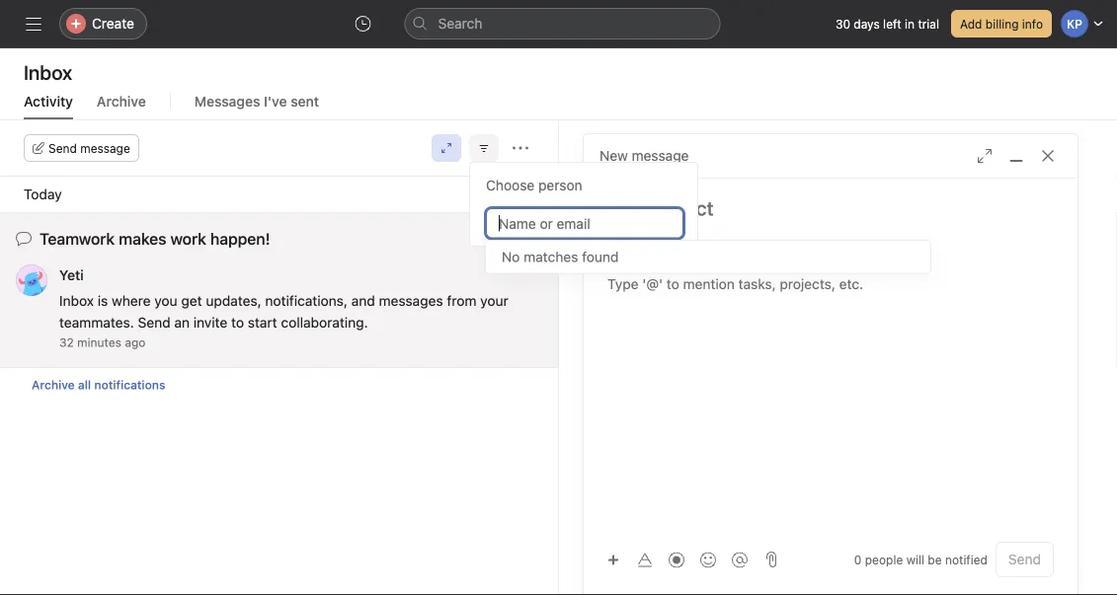 Task type: locate. For each thing, give the bounding box(es) containing it.
send inside yeti inbox is where you get updates, notifications, and messages from your teammates. send an invite to start collaborating. 32 minutes ago
[[138, 315, 171, 331]]

1 vertical spatial archive
[[32, 379, 75, 392]]

an
[[174, 315, 190, 331]]

inbox
[[24, 60, 72, 84], [59, 293, 94, 309]]

send inside send message 'button'
[[48, 141, 77, 155]]

where
[[112, 293, 151, 309]]

activity
[[24, 93, 73, 110]]

0 vertical spatial archive
[[97, 93, 146, 110]]

expand popout to full screen image
[[977, 148, 993, 164]]

your
[[481, 293, 509, 309]]

toolbar
[[600, 546, 758, 575]]

teamwork
[[40, 230, 115, 249]]

1 vertical spatial inbox
[[59, 293, 94, 309]]

1 horizontal spatial send
[[138, 315, 171, 331]]

2 horizontal spatial send
[[1009, 552, 1042, 568]]

inbox up activity
[[24, 60, 72, 84]]

archive left all
[[32, 379, 75, 392]]

emoji image
[[701, 553, 716, 569]]

0 horizontal spatial archive
[[32, 379, 75, 392]]

send message
[[48, 141, 130, 155]]

archive link
[[97, 93, 146, 120]]

yeti inbox is where you get updates, notifications, and messages from your teammates. send an invite to start collaborating. 32 minutes ago
[[59, 267, 512, 350]]

send left the message
[[48, 141, 77, 155]]

Add subject text field
[[584, 195, 1078, 222]]

dialog
[[584, 134, 1078, 596]]

expand sidebar image
[[26, 16, 42, 32]]

in
[[905, 17, 915, 31]]

to
[[608, 243, 623, 259]]

2 vertical spatial send
[[1009, 552, 1042, 568]]

info
[[1023, 17, 1044, 31]]

add billing info
[[961, 17, 1044, 31]]

teammates.
[[59, 315, 134, 331]]

send
[[48, 141, 77, 155], [138, 315, 171, 331], [1009, 552, 1042, 568]]

new message
[[600, 148, 689, 164]]

0
[[855, 553, 862, 567]]

Name or email text field
[[486, 209, 684, 239]]

add billing info button
[[952, 10, 1052, 38]]

formatting image
[[637, 553, 653, 569]]

send down you
[[138, 315, 171, 331]]

0 vertical spatial send
[[48, 141, 77, 155]]

minutes
[[77, 336, 122, 350]]

inbox down yeti
[[59, 293, 94, 309]]

send button
[[996, 543, 1054, 578]]

send right notified
[[1009, 552, 1042, 568]]

send for send message
[[48, 141, 77, 155]]

1 horizontal spatial archive
[[97, 93, 146, 110]]

archive up the message
[[97, 93, 146, 110]]

archive inside button
[[32, 379, 75, 392]]

1 vertical spatial send
[[138, 315, 171, 331]]

send inside 'send' button
[[1009, 552, 1042, 568]]

ago
[[125, 336, 146, 350]]

30
[[836, 17, 851, 31]]

0 horizontal spatial send
[[48, 141, 77, 155]]

messages
[[194, 93, 260, 110]]

notifications,
[[265, 293, 348, 309]]

will
[[907, 553, 925, 567]]

more actions image
[[513, 140, 529, 156]]

archive
[[97, 93, 146, 110], [32, 379, 75, 392]]



Task type: vqa. For each thing, say whether or not it's contained in the screenshot.
notifications
yes



Task type: describe. For each thing, give the bounding box(es) containing it.
archive for archive all notifications
[[32, 379, 75, 392]]

at mention image
[[732, 553, 748, 569]]

from
[[447, 293, 477, 309]]

32
[[59, 336, 74, 350]]

search
[[438, 15, 483, 32]]

teamwork makes work happen!
[[40, 230, 270, 249]]

choose
[[486, 177, 535, 194]]

Type the name of a team, a project, or people text field
[[639, 240, 943, 264]]

add
[[961, 17, 983, 31]]

message
[[80, 141, 130, 155]]

activity link
[[24, 93, 73, 120]]

messages
[[379, 293, 443, 309]]

insert an object image
[[608, 555, 620, 567]]

all
[[78, 379, 91, 392]]

notifications
[[94, 379, 165, 392]]

and
[[352, 293, 375, 309]]

search list box
[[405, 8, 721, 40]]

today
[[24, 186, 62, 203]]

inbox inside yeti inbox is where you get updates, notifications, and messages from your teammates. send an invite to start collaborating. 32 minutes ago
[[59, 293, 94, 309]]

makes
[[119, 230, 167, 249]]

sent
[[291, 93, 319, 110]]

trial
[[918, 17, 940, 31]]

be
[[928, 553, 942, 567]]

create button
[[59, 8, 147, 40]]

create
[[92, 15, 134, 32]]

choose person
[[486, 177, 583, 194]]

people
[[866, 553, 904, 567]]

get
[[181, 293, 202, 309]]

search button
[[405, 8, 721, 40]]

updates,
[[206, 293, 262, 309]]

left
[[884, 17, 902, 31]]

record a video image
[[669, 553, 685, 569]]

to
[[231, 315, 244, 331]]

dialog containing new message
[[584, 134, 1078, 596]]

notified
[[946, 553, 988, 567]]

send message button
[[24, 134, 139, 162]]

minimize image
[[1009, 148, 1025, 164]]

0 vertical spatial inbox
[[24, 60, 72, 84]]

person
[[539, 177, 583, 194]]

archive all notifications
[[32, 379, 165, 392]]

archive for archive
[[97, 93, 146, 110]]

close image
[[1041, 148, 1056, 164]]

history image
[[355, 16, 371, 32]]

archive all notifications button
[[0, 369, 558, 402]]

is
[[98, 293, 108, 309]]

billing
[[986, 17, 1019, 31]]

0 people will be notified
[[855, 553, 988, 567]]

send for send
[[1009, 552, 1042, 568]]

more actions image
[[458, 236, 473, 252]]

messages i've sent link
[[194, 93, 319, 120]]

start
[[248, 315, 277, 331]]

collaborating.
[[281, 315, 368, 331]]

i've
[[264, 93, 287, 110]]

work happen!
[[170, 230, 270, 249]]

30 days left in trial
[[836, 17, 940, 31]]

yeti
[[59, 267, 84, 284]]

you
[[154, 293, 178, 309]]

invite
[[193, 315, 228, 331]]

messages i've sent
[[194, 93, 319, 110]]

days
[[854, 17, 880, 31]]



